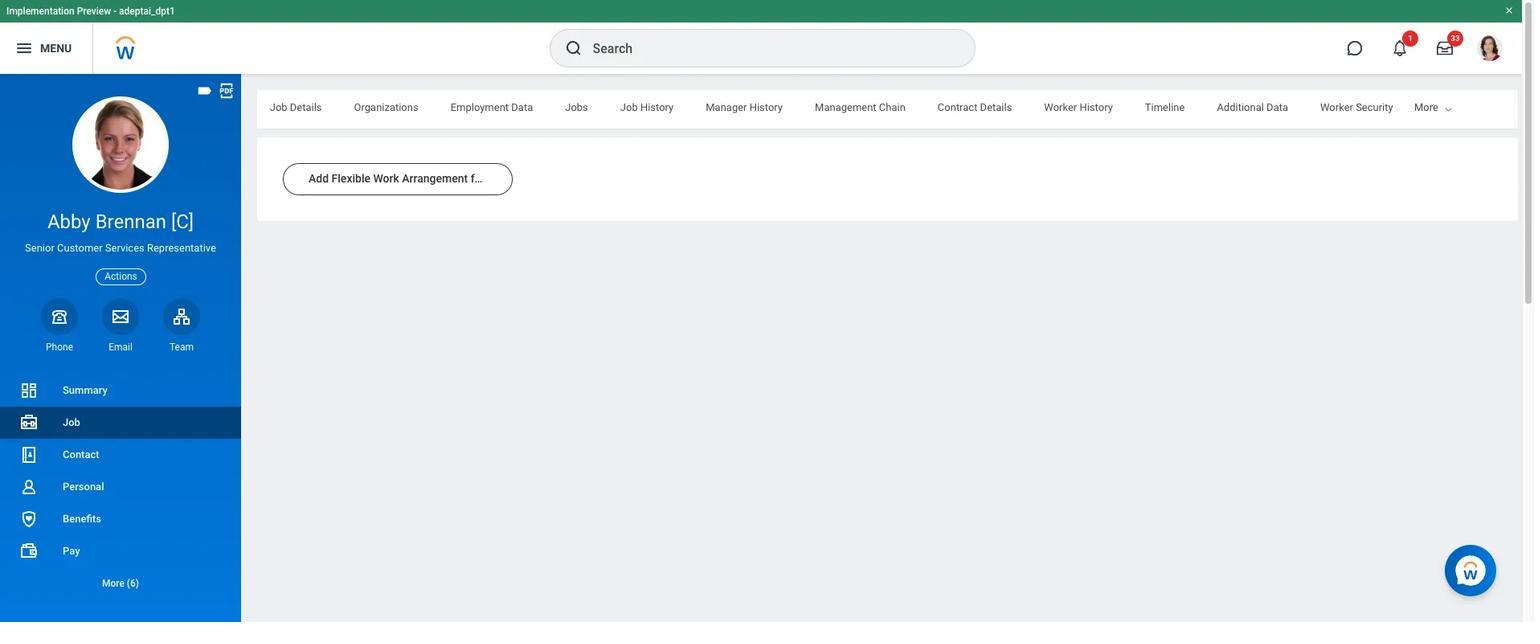 Task type: describe. For each thing, give the bounding box(es) containing it.
summary link
[[0, 375, 241, 407]]

search image
[[564, 39, 583, 58]]

job for job details
[[206, 101, 223, 113]]

contact
[[63, 449, 99, 461]]

worker security
[[1257, 101, 1330, 113]]

data for employment data
[[447, 101, 469, 113]]

0 vertical spatial flexible
[[1362, 101, 1398, 113]]

services
[[105, 242, 145, 254]]

email button
[[102, 298, 139, 354]]

senior
[[25, 242, 55, 254]]

job details
[[206, 101, 258, 113]]

worker for worker history
[[980, 101, 1013, 113]]

representative
[[147, 242, 216, 254]]

33
[[1452, 34, 1461, 43]]

abby brennan [c]
[[47, 211, 194, 233]]

tab list containing job details
[[190, 90, 1494, 129]]

navigation pane region
[[0, 74, 241, 622]]

details for contract details
[[916, 101, 948, 113]]

actions
[[105, 271, 137, 282]]

manager
[[642, 101, 683, 113]]

data for additional data
[[1203, 101, 1225, 113]]

job inside list
[[63, 417, 80, 429]]

flexible inside "button"
[[332, 172, 371, 185]]

contract details
[[874, 101, 948, 113]]

jobs
[[501, 101, 524, 113]]

Search Workday  search field
[[593, 31, 942, 66]]

phone button
[[41, 298, 78, 354]]

add flexible work arrangement for worker
[[309, 172, 524, 185]]

benefits
[[63, 513, 101, 525]]

employment data
[[387, 101, 469, 113]]

job for job history
[[556, 101, 574, 113]]

inbox large image
[[1438, 40, 1454, 56]]

adeptai_dpt1
[[119, 6, 175, 17]]

contact link
[[0, 439, 241, 471]]

customer
[[57, 242, 103, 254]]

history for job history
[[576, 101, 610, 113]]

worker inside "button"
[[488, 172, 524, 185]]

timeline
[[1081, 101, 1121, 113]]

organizations
[[290, 101, 354, 113]]

actions button
[[96, 268, 146, 285]]

phone
[[46, 342, 73, 353]]

worker history
[[980, 101, 1049, 113]]

1
[[1409, 34, 1413, 43]]

chain
[[815, 101, 842, 113]]

benefits image
[[19, 510, 39, 529]]

history for manager history
[[686, 101, 719, 113]]

flexible work arrangements
[[1362, 101, 1494, 113]]

job link
[[0, 407, 241, 439]]

personal
[[63, 481, 104, 493]]

email
[[109, 342, 133, 353]]

team
[[170, 342, 194, 353]]

more (6) button
[[0, 574, 241, 593]]

menu banner
[[0, 0, 1523, 74]]

security
[[1292, 101, 1330, 113]]

for
[[471, 172, 485, 185]]

view printable version (pdf) image
[[218, 82, 236, 100]]

profile logan mcneil image
[[1478, 35, 1504, 64]]

view team image
[[172, 307, 191, 326]]

work inside tab list
[[1401, 101, 1425, 113]]

brennan
[[95, 211, 166, 233]]

tag image
[[196, 82, 214, 100]]



Task type: vqa. For each thing, say whether or not it's contained in the screenshot.
the 'More'
yes



Task type: locate. For each thing, give the bounding box(es) containing it.
mail image
[[111, 307, 130, 326]]

implementation preview -   adeptai_dpt1
[[6, 6, 175, 17]]

manager history
[[642, 101, 719, 113]]

add flexible work arrangement for worker button
[[283, 163, 524, 195]]

more
[[1415, 101, 1439, 113], [102, 578, 124, 589]]

33 button
[[1428, 31, 1464, 66]]

1 horizontal spatial data
[[1203, 101, 1225, 113]]

summary
[[63, 384, 108, 396]]

1 horizontal spatial history
[[686, 101, 719, 113]]

0 horizontal spatial history
[[576, 101, 610, 113]]

data
[[447, 101, 469, 113], [1203, 101, 1225, 113]]

1 button
[[1383, 31, 1419, 66]]

implementation
[[6, 6, 75, 17]]

personal image
[[19, 478, 39, 497]]

-
[[114, 6, 117, 17]]

list containing summary
[[0, 375, 241, 600]]

history for worker history
[[1016, 101, 1049, 113]]

1 horizontal spatial flexible
[[1362, 101, 1398, 113]]

more left (6)
[[102, 578, 124, 589]]

abby
[[47, 211, 91, 233]]

2 history from the left
[[686, 101, 719, 113]]

2 horizontal spatial job
[[556, 101, 574, 113]]

personal link
[[0, 471, 241, 503]]

more for more
[[1415, 101, 1439, 113]]

job
[[206, 101, 223, 113], [556, 101, 574, 113], [63, 417, 80, 429]]

data right the employment
[[447, 101, 469, 113]]

menu
[[40, 42, 72, 54]]

senior customer services representative
[[25, 242, 216, 254]]

2 data from the left
[[1203, 101, 1225, 113]]

1 horizontal spatial details
[[916, 101, 948, 113]]

2 horizontal spatial worker
[[1257, 101, 1290, 113]]

1 vertical spatial more
[[102, 578, 124, 589]]

phone image
[[48, 307, 71, 326]]

details down view printable version (pdf) icon
[[226, 101, 258, 113]]

1 details from the left
[[226, 101, 258, 113]]

add
[[309, 172, 329, 185]]

0 horizontal spatial job
[[63, 417, 80, 429]]

1 vertical spatial flexible
[[332, 172, 371, 185]]

1 horizontal spatial worker
[[980, 101, 1013, 113]]

history left timeline
[[1016, 101, 1049, 113]]

menu button
[[0, 23, 93, 74]]

work left the "arrangements"
[[1401, 101, 1425, 113]]

1 data from the left
[[447, 101, 469, 113]]

job history
[[556, 101, 610, 113]]

[c]
[[171, 211, 194, 233]]

worker
[[980, 101, 1013, 113], [1257, 101, 1290, 113], [488, 172, 524, 185]]

list
[[0, 375, 241, 600]]

arrangements
[[1427, 101, 1494, 113]]

preview
[[77, 6, 111, 17]]

more (6)
[[102, 578, 139, 589]]

0 horizontal spatial details
[[226, 101, 258, 113]]

3 history from the left
[[1016, 101, 1049, 113]]

details
[[226, 101, 258, 113], [916, 101, 948, 113]]

more (6) button
[[0, 568, 241, 600]]

details right contract
[[916, 101, 948, 113]]

management chain
[[751, 101, 842, 113]]

0 vertical spatial more
[[1415, 101, 1439, 113]]

notifications large image
[[1393, 40, 1409, 56]]

details for job details
[[226, 101, 258, 113]]

tab list
[[190, 90, 1494, 129]]

phone abby brennan [c] element
[[41, 341, 78, 354]]

pay
[[63, 545, 80, 557]]

employment
[[387, 101, 445, 113]]

justify image
[[14, 39, 34, 58]]

worker for worker security
[[1257, 101, 1290, 113]]

history
[[576, 101, 610, 113], [686, 101, 719, 113], [1016, 101, 1049, 113]]

job down tag 'image'
[[206, 101, 223, 113]]

data right additional
[[1203, 101, 1225, 113]]

additional data
[[1153, 101, 1225, 113]]

history right 'manager'
[[686, 101, 719, 113]]

management
[[751, 101, 813, 113]]

0 horizontal spatial data
[[447, 101, 469, 113]]

flexible right 'add'
[[332, 172, 371, 185]]

more down inbox large image
[[1415, 101, 1439, 113]]

job right jobs
[[556, 101, 574, 113]]

close environment banner image
[[1505, 6, 1515, 15]]

more inside dropdown button
[[102, 578, 124, 589]]

history down search 'image'
[[576, 101, 610, 113]]

work inside "button"
[[373, 172, 399, 185]]

pay image
[[19, 542, 39, 561]]

email abby brennan [c] element
[[102, 341, 139, 354]]

flexible down notifications large icon
[[1362, 101, 1398, 113]]

1 history from the left
[[576, 101, 610, 113]]

team abby brennan [c] element
[[163, 341, 200, 354]]

work left arrangement
[[373, 172, 399, 185]]

0 horizontal spatial worker
[[488, 172, 524, 185]]

1 horizontal spatial job
[[206, 101, 223, 113]]

benefits link
[[0, 503, 241, 536]]

flexible
[[1362, 101, 1398, 113], [332, 172, 371, 185]]

0 horizontal spatial more
[[102, 578, 124, 589]]

2 details from the left
[[916, 101, 948, 113]]

job up contact
[[63, 417, 80, 429]]

contact image
[[19, 445, 39, 465]]

summary image
[[19, 381, 39, 400]]

0 horizontal spatial work
[[373, 172, 399, 185]]

work
[[1401, 101, 1425, 113], [373, 172, 399, 185]]

arrangement
[[402, 172, 468, 185]]

additional
[[1153, 101, 1200, 113]]

team link
[[163, 298, 200, 354]]

more for more (6)
[[102, 578, 124, 589]]

contract
[[874, 101, 914, 113]]

1 horizontal spatial more
[[1415, 101, 1439, 113]]

2 horizontal spatial history
[[1016, 101, 1049, 113]]

(6)
[[127, 578, 139, 589]]

0 vertical spatial work
[[1401, 101, 1425, 113]]

pay link
[[0, 536, 241, 568]]

1 horizontal spatial work
[[1401, 101, 1425, 113]]

job image
[[19, 413, 39, 433]]

1 vertical spatial work
[[373, 172, 399, 185]]

0 horizontal spatial flexible
[[332, 172, 371, 185]]



